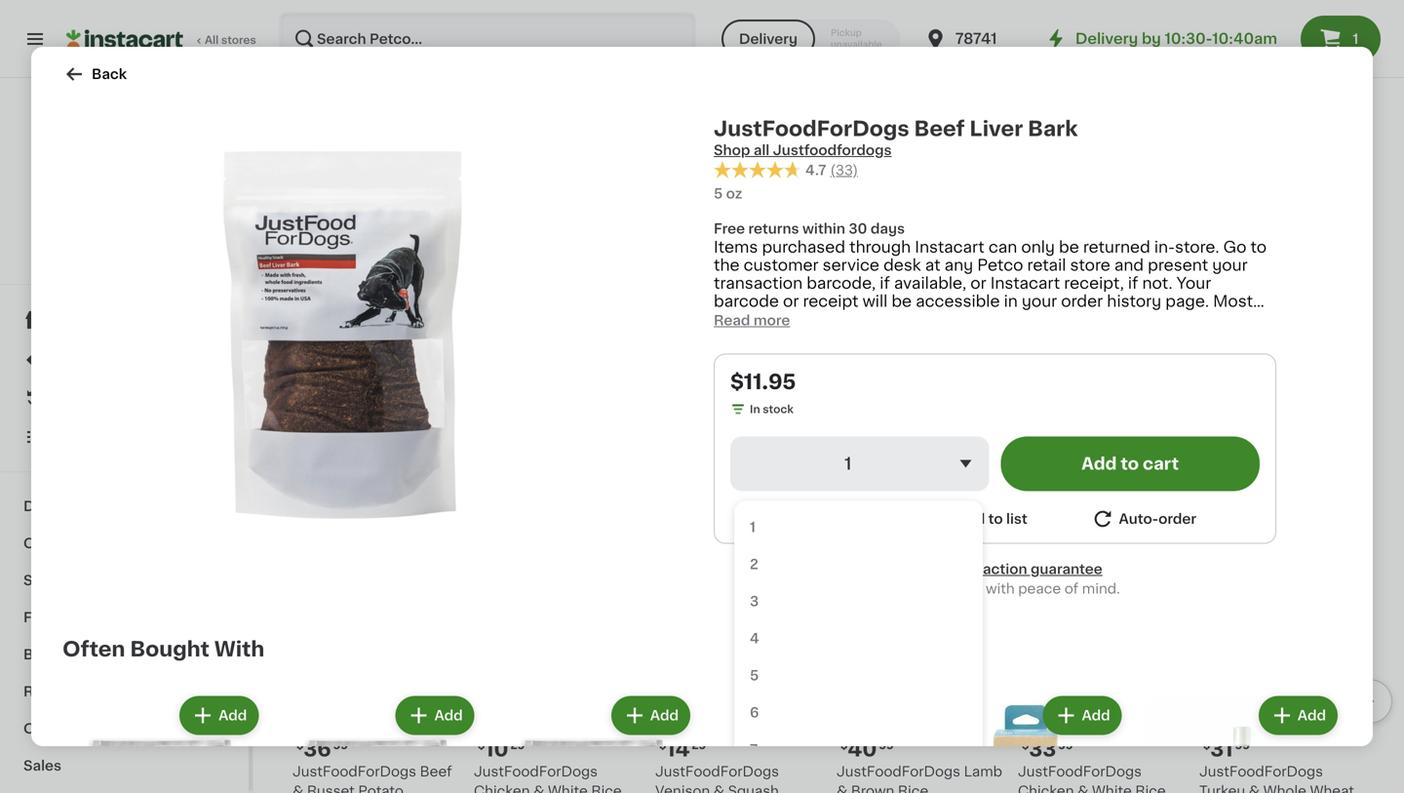 Task type: locate. For each thing, give the bounding box(es) containing it.
29 for 10
[[511, 740, 525, 751]]

2 29 from the left
[[692, 740, 707, 751]]

1 horizontal spatial justfoodfordogs turkey & whole wheat macaroni button
[[1200, 0, 1366, 102]]

order down receipt,
[[1062, 294, 1104, 309]]

barcode,
[[807, 276, 876, 291]]

policy
[[920, 347, 968, 363]]

chicken inside justfoodfordogs chicken breast treats
[[1019, 32, 1075, 46]]

beef inside justfoodfordogs beef liver bark shop all justfoodfordogs
[[915, 119, 965, 139]]

by
[[1142, 32, 1162, 46]]

turkey
[[656, 32, 702, 46], [1200, 32, 1246, 46], [1200, 784, 1246, 793]]

rice
[[592, 32, 622, 46], [410, 408, 441, 422], [592, 784, 622, 793], [898, 784, 929, 793], [1136, 784, 1167, 793]]

$ for 7
[[297, 364, 304, 375]]

store down a
[[825, 347, 865, 363]]

10
[[485, 739, 509, 759]]

fish inside fish "link"
[[23, 611, 53, 624]]

29 right the 10
[[511, 740, 525, 751]]

12.5 oz up fresh frozen
[[293, 465, 330, 475]]

30 down history
[[1121, 312, 1143, 327]]

99 inside $ 36 99
[[333, 740, 348, 751]]

$
[[297, 364, 304, 375], [297, 740, 304, 751], [478, 740, 485, 751], [660, 740, 667, 751], [841, 740, 848, 751], [1022, 740, 1030, 751], [1204, 740, 1211, 751]]

add button
[[377, 193, 453, 228], [922, 569, 997, 604], [182, 698, 257, 733], [398, 698, 473, 733], [613, 698, 689, 733], [1045, 698, 1121, 733], [1261, 698, 1337, 733]]

0 horizontal spatial order
[[946, 582, 983, 595]]

1 vertical spatial 30
[[1121, 312, 1143, 327]]

instacart up the in
[[991, 276, 1061, 291]]

pantry inside justfoodfordogs beef & russet potato pantry fresh
[[952, 408, 997, 422]]

2 if from the left
[[1129, 276, 1139, 291]]

7 down 6
[[750, 743, 758, 756]]

pantry left staples
[[293, 140, 365, 160]]

product group containing 33
[[1019, 563, 1184, 793]]

1 vertical spatial store
[[825, 347, 865, 363]]

turkey inside justfoodfordogs turkey & whole whea
[[1200, 784, 1246, 793]]

macaroni
[[656, 52, 719, 65], [1200, 52, 1264, 65]]

5 oz up free
[[714, 187, 743, 201]]

your inside 100% satisfaction guarantee place your order with peace of mind.
[[912, 582, 943, 595]]

white for 33
[[1093, 784, 1133, 793]]

chicken inside button
[[474, 32, 530, 46]]

more up you
[[754, 313, 791, 327]]

order inside 100% satisfaction guarantee place your order with peace of mind.
[[946, 582, 983, 595]]

1 2 3 4 5 6 7
[[750, 520, 760, 756]]

2 vertical spatial or
[[995, 312, 1011, 327]]

justfoodfordogs turkey & whole wheat macaroni
[[656, 13, 811, 65], [1200, 13, 1355, 65]]

12.5 up fresh frozen
[[293, 465, 315, 475]]

12.5 down justfoodfordogs beef & russet potato pantry fresh
[[837, 465, 859, 475]]

$ for 40
[[841, 740, 848, 751]]

1 vertical spatial or
[[783, 294, 799, 309]]

fish up birds
[[23, 611, 53, 624]]

3 99 from the left
[[1059, 740, 1074, 751]]

any
[[945, 258, 974, 273]]

0 horizontal spatial delivery
[[739, 32, 798, 46]]

auto-order
[[1120, 512, 1197, 526]]

29 right '14'
[[692, 740, 707, 751]]

2 up 3
[[750, 557, 759, 571]]

0 horizontal spatial justfoodfordogs turkey & whole wheat macaroni button
[[656, 0, 821, 102]]

1 99 from the left
[[333, 740, 348, 751]]

fresh left frozen
[[293, 516, 353, 536]]

$ inside $ 33 99
[[1022, 740, 1030, 751]]

item carousel region
[[293, 555, 1393, 793]]

russet up 1 field
[[852, 408, 899, 422]]

oz up fresh frozen
[[317, 465, 330, 475]]

pets right small
[[66, 574, 97, 587]]

pets right other
[[68, 722, 99, 736]]

99 inside $ 33 99
[[1059, 740, 1074, 751]]

2
[[687, 445, 694, 456], [750, 557, 759, 571]]

0 vertical spatial or
[[971, 276, 987, 291]]

chicken inside justfoodfordogs chicken & white rice pantry fresh
[[293, 408, 349, 422]]

justfoodfordogs chicken & white rice for 33
[[1019, 765, 1167, 793]]

2 horizontal spatial your
[[1213, 258, 1248, 273]]

5 up free
[[714, 187, 723, 201]]

$ inside $ 14 29
[[660, 740, 667, 751]]

macaroni down "10:40am"
[[1200, 52, 1264, 65]]

oz
[[727, 187, 743, 201], [1028, 445, 1041, 456], [317, 465, 330, 475], [862, 465, 874, 475]]

1 vertical spatial for
[[972, 347, 994, 363]]

sweet
[[852, 32, 894, 46]]

2 horizontal spatial order
[[1159, 512, 1197, 526]]

& inside justfoodfordogs lamb & brown rice
[[837, 784, 848, 793]]

all stores
[[205, 35, 256, 45]]

0 horizontal spatial justfoodfordogs turkey & whole wheat macaroni
[[656, 13, 811, 65]]

99 right 40
[[879, 740, 894, 751]]

or down the in
[[995, 312, 1011, 327]]

receipt,
[[1065, 276, 1125, 291]]

1 horizontal spatial for
[[972, 347, 994, 363]]

4 99 from the left
[[1236, 740, 1251, 751]]

1 horizontal spatial be
[[1060, 240, 1080, 255]]

return
[[869, 347, 916, 363]]

delivery inside button
[[739, 32, 798, 46]]

0 vertical spatial petco
[[978, 258, 1024, 273]]

0 horizontal spatial be
[[892, 294, 912, 309]]

0 horizontal spatial within
[[803, 222, 846, 236]]

oz down justfoodfordogs beef & russet potato pantry fresh
[[862, 465, 874, 475]]

rice for 33
[[1136, 784, 1167, 793]]

0 vertical spatial be
[[1060, 240, 1080, 255]]

in- up present
[[1155, 240, 1176, 255]]

0 vertical spatial russet
[[307, 32, 355, 46]]

small pets
[[23, 574, 97, 587]]

0 vertical spatial store
[[1071, 258, 1111, 273]]

turkey down 31
[[1200, 784, 1246, 793]]

fresh down the return
[[837, 428, 875, 441]]

2 12.5 from the left
[[837, 465, 859, 475]]

3
[[750, 594, 759, 608]]

0 vertical spatial instacart
[[915, 240, 985, 255]]

desk
[[884, 258, 922, 273]]

0 vertical spatial your
[[1213, 258, 1248, 273]]

or
[[971, 276, 987, 291], [783, 294, 799, 309], [995, 312, 1011, 327]]

$ 10 29
[[478, 739, 525, 759]]

1 horizontal spatial or
[[971, 276, 987, 291]]

1 horizontal spatial 5 oz
[[1019, 445, 1041, 456]]

petco's
[[714, 347, 772, 363]]

macaroni left delivery button
[[656, 52, 719, 65]]

justfoodfordogs
[[773, 143, 892, 157]]

1 horizontal spatial delivery
[[1076, 32, 1139, 46]]

1 12.5 from the left
[[293, 465, 315, 475]]

1 vertical spatial order
[[1159, 512, 1197, 526]]

macaroni for first justfoodfordogs turkey & whole wheat macaroni button from the right
[[1200, 52, 1264, 65]]

russet down $ 36 99
[[307, 784, 355, 793]]

rice inside justfoodfordogs lamb & brown rice
[[898, 784, 929, 793]]

or down any on the right top of page
[[971, 276, 987, 291]]

items
[[714, 240, 758, 255]]

pantry for justfoodfordogs chicken & white rice pantry fresh
[[293, 428, 338, 441]]

potato inside 'justfoodfordogs fish & sweet potato'
[[898, 32, 943, 46]]

0 horizontal spatial macaroni
[[656, 52, 719, 65]]

1 vertical spatial justfoodfordogs beef & russet potato
[[293, 765, 452, 793]]

or down customer
[[783, 294, 799, 309]]

refund
[[1015, 312, 1066, 327]]

be up retail
[[1060, 240, 1080, 255]]

0 horizontal spatial 2
[[687, 445, 694, 456]]

29
[[511, 740, 525, 751], [692, 740, 707, 751]]

if up will
[[880, 276, 891, 291]]

product group containing 14
[[656, 563, 821, 793]]

0 horizontal spatial for
[[889, 312, 911, 327]]

5 up 6
[[750, 669, 759, 682]]

29 inside $ 14 29
[[692, 740, 707, 751]]

within
[[803, 222, 846, 236], [1070, 312, 1118, 327]]

40
[[848, 739, 877, 759]]

wheat right "10:40am"
[[1311, 32, 1355, 46]]

$ inside $ 7 45
[[297, 364, 304, 375]]

1 horizontal spatial store
[[1071, 258, 1111, 273]]

your down "100%"
[[912, 582, 943, 595]]

other pets & more
[[23, 722, 154, 736]]

1 horizontal spatial petco
[[1193, 312, 1239, 327]]

1 horizontal spatial 1
[[845, 455, 852, 472]]

for
[[889, 312, 911, 327], [972, 347, 994, 363]]

petco
[[978, 258, 1024, 273], [1193, 312, 1239, 327]]

2 right the oz.,
[[687, 445, 694, 456]]

free returns within 30 days
[[714, 222, 905, 236]]

2 vertical spatial your
[[912, 582, 943, 595]]

oz.,
[[665, 445, 684, 456]]

None search field
[[279, 12, 696, 66]]

squash
[[728, 784, 779, 793]]

turkey for first justfoodfordogs turkey & whole wheat macaroni button from the right
[[1200, 32, 1246, 46]]

1 vertical spatial pets
[[68, 722, 99, 736]]

& inside justfoodfordogs turkey & whole whea
[[1250, 784, 1261, 793]]

justfoodfordogs chicken & white rice inside the product group
[[1019, 765, 1167, 793]]

for up government-
[[889, 312, 911, 327]]

dogs
[[23, 500, 61, 513]]

returned
[[1084, 240, 1151, 255]]

delivery by 10:30-10:40am link
[[1045, 27, 1278, 51]]

& inside justfoodfordogs chicken & white rice button
[[534, 32, 545, 46]]

1 horizontal spatial order
[[1062, 294, 1104, 309]]

order inside button
[[1159, 512, 1197, 526]]

1 justfoodfordogs beef & russet potato from the top
[[293, 13, 452, 46]]

100% satisfaction guarantee place your order with peace of mind.
[[870, 562, 1121, 595]]

your up refund
[[1022, 294, 1058, 309]]

2 justfoodfordogs beef & russet potato from the top
[[293, 765, 452, 793]]

whole for first justfoodfordogs turkey & whole wheat macaroni button from the right
[[1264, 32, 1307, 46]]

1 29 from the left
[[511, 740, 525, 751]]

1 vertical spatial more
[[1119, 329, 1159, 345]]

russet inside 'button'
[[307, 32, 355, 46]]

0 vertical spatial more
[[754, 313, 791, 327]]

1 horizontal spatial justfoodfordogs turkey & whole wheat macaroni
[[1200, 13, 1355, 65]]

1 vertical spatial pantry
[[952, 408, 997, 422]]

potato inside item carousel region
[[358, 784, 404, 793]]

30 up through
[[849, 222, 868, 236]]

cart
[[1143, 455, 1180, 472]]

transaction
[[714, 276, 803, 291]]

1 horizontal spatial 7
[[750, 743, 758, 756]]

add inside button
[[1082, 455, 1117, 472]]

★★★★★
[[714, 161, 802, 179], [714, 161, 802, 179], [656, 427, 724, 441], [656, 427, 724, 441], [1019, 427, 1087, 441], [1019, 427, 1087, 441], [293, 446, 361, 460], [293, 446, 361, 460], [837, 446, 905, 460], [837, 446, 905, 460]]

justfoodfordogs beef liver bark shop all justfoodfordogs
[[714, 119, 1079, 157]]

turkey for 2nd justfoodfordogs turkey & whole wheat macaroni button from the right
[[656, 32, 702, 46]]

whole inside justfoodfordogs turkey & whole whea
[[1264, 784, 1307, 793]]

brown
[[852, 784, 895, 793]]

2 12.5 oz from the left
[[837, 465, 874, 475]]

(33)
[[831, 163, 859, 177]]

0 horizontal spatial 12.5
[[293, 465, 315, 475]]

$ for 10
[[478, 740, 485, 751]]

white for 10
[[548, 784, 588, 793]]

place
[[870, 582, 908, 595]]

99 inside $ 31 99
[[1236, 740, 1251, 751]]

1 vertical spatial russet
[[852, 408, 899, 422]]

and
[[1115, 258, 1145, 273]]

petco down most
[[1193, 312, 1239, 327]]

0 vertical spatial 5 oz
[[714, 187, 743, 201]]

2 vertical spatial order
[[946, 582, 983, 595]]

turkey left delivery button
[[656, 32, 702, 46]]

1 inside "1 2 3 4 5 6 7"
[[750, 520, 756, 534]]

turkey right by
[[1200, 32, 1246, 46]]

often
[[62, 639, 125, 659]]

0 horizontal spatial wheat
[[766, 32, 811, 46]]

0 horizontal spatial fish
[[23, 611, 53, 624]]

pantry down policy
[[952, 408, 997, 422]]

1 horizontal spatial fish
[[964, 13, 993, 26]]

justfoodfordogs inside justfoodfordogs turkey & whole whea
[[1200, 765, 1324, 778]]

1 vertical spatial instacart
[[991, 276, 1061, 291]]

if up history
[[1129, 276, 1139, 291]]

justfoodfordogs inside button
[[474, 13, 598, 26]]

more inside items purchased through instacart can only be returned in-store. go to the customer service desk at any petco retail store and present your transaction barcode, if available, or instacart receipt, if not. your barcode or receipt will be accessible in your order history page. most purchases are eligible for exchange or refund within 30 days. petco may ask you to show a government-issued photo id. for more details, see petco's full in-store return policy for details:
[[1119, 329, 1159, 345]]

2 macaroni from the left
[[1200, 52, 1264, 65]]

to
[[1251, 240, 1267, 255], [778, 329, 795, 345], [1121, 455, 1140, 472], [989, 512, 1004, 526]]

1 vertical spatial fish
[[23, 611, 53, 624]]

0 vertical spatial order
[[1062, 294, 1104, 309]]

justfoodfordogs inside justfoodfordogs chicken & white rice pantry fresh
[[293, 389, 417, 402]]

5 oz up list
[[1019, 445, 1041, 456]]

12.5 oz
[[293, 465, 330, 475], [837, 465, 874, 475]]

1 if from the left
[[880, 276, 891, 291]]

potato
[[358, 32, 404, 46], [898, 32, 943, 46], [903, 408, 948, 422], [358, 784, 404, 793]]

petco down can
[[978, 258, 1024, 273]]

2 99 from the left
[[879, 740, 894, 751]]

in- down show
[[804, 347, 825, 363]]

potato inside justfoodfordogs beef & russet potato pantry fresh
[[903, 408, 948, 422]]

1 vertical spatial in-
[[804, 347, 825, 363]]

29 for 14
[[692, 740, 707, 751]]

5 inside "1 2 3 4 5 6 7"
[[750, 669, 759, 682]]

rice for 10
[[592, 784, 622, 793]]

white inside justfoodfordogs chicken & white rice pantry fresh
[[367, 408, 407, 422]]

through
[[850, 240, 911, 255]]

0 vertical spatial justfoodfordogs beef & russet potato
[[293, 13, 452, 46]]

list box containing 1
[[735, 501, 984, 793]]

2 inside the product group
[[687, 445, 694, 456]]

product group
[[293, 187, 459, 478], [656, 187, 821, 458], [656, 563, 821, 793], [837, 563, 1003, 793], [1019, 563, 1184, 793], [62, 692, 263, 793], [278, 692, 479, 793], [494, 692, 695, 793], [926, 692, 1127, 793], [1142, 692, 1342, 793]]

0 horizontal spatial your
[[912, 582, 943, 595]]

all
[[205, 35, 219, 45]]

1 vertical spatial 2
[[750, 557, 759, 571]]

$ inside $ 36 99
[[297, 740, 304, 751]]

0 vertical spatial 1
[[1354, 32, 1359, 46]]

& inside justfoodfordogs beef & russet potato 'button'
[[293, 32, 304, 46]]

russet inside justfoodfordogs beef & russet potato pantry fresh
[[852, 408, 899, 422]]

pets inside 'link'
[[68, 722, 99, 736]]

oz up free
[[727, 187, 743, 201]]

0 vertical spatial 2
[[687, 445, 694, 456]]

fish link
[[12, 599, 237, 636]]

justfoodfordogs turkey & whole wheat macaroni button
[[656, 0, 821, 102], [1200, 0, 1366, 102]]

rice inside button
[[592, 32, 622, 46]]

within up 'for'
[[1070, 312, 1118, 327]]

pantry down $ 7 45
[[293, 428, 338, 441]]

fresh inside justfoodfordogs chicken & white rice pantry fresh
[[341, 428, 379, 441]]

fresh inside justfoodfordogs beef & russet potato pantry fresh
[[837, 428, 875, 441]]

1 horizontal spatial instacart
[[991, 276, 1061, 291]]

justfoodfordogs inside 'justfoodfordogs fish & sweet potato'
[[837, 13, 961, 26]]

29 inside $ 10 29
[[511, 740, 525, 751]]

your
[[1213, 258, 1248, 273], [1022, 294, 1058, 309], [912, 582, 943, 595]]

to left list
[[989, 512, 1004, 526]]

1 vertical spatial 7
[[750, 743, 758, 756]]

$ for 33
[[1022, 740, 1030, 751]]

1 horizontal spatial macaroni
[[1200, 52, 1264, 65]]

12.5
[[293, 465, 315, 475], [837, 465, 859, 475]]

2 vertical spatial 1
[[750, 520, 756, 534]]

1 horizontal spatial 12.5
[[837, 465, 859, 475]]

& inside the other pets & more 'link'
[[103, 722, 114, 736]]

beef inside justfoodfordogs beef & russet potato 'button'
[[420, 13, 452, 26]]

delivery by 10:30-10:40am
[[1076, 32, 1278, 46]]

5 left the oz.,
[[656, 445, 663, 456]]

ask
[[714, 329, 741, 345]]

mind.
[[1083, 582, 1121, 595]]

product group containing justfoodfordogs justchicken
[[656, 187, 821, 458]]

1 horizontal spatial 2
[[750, 557, 759, 571]]

1 horizontal spatial within
[[1070, 312, 1118, 327]]

1 macaroni from the left
[[656, 52, 719, 65]]

free
[[714, 222, 745, 236]]

0 horizontal spatial if
[[880, 276, 891, 291]]

your down the go in the right of the page
[[1213, 258, 1248, 273]]

often bought with
[[62, 639, 265, 659]]

breast
[[1078, 32, 1123, 46]]

list box
[[735, 501, 984, 793]]

be right will
[[892, 294, 912, 309]]

99 right 36
[[333, 740, 348, 751]]

$ inside $ 10 29
[[478, 740, 485, 751]]

more down days. at the right top
[[1119, 329, 1159, 345]]

justfoodfordogs
[[293, 13, 417, 26], [474, 13, 598, 26], [656, 13, 780, 26], [837, 13, 961, 26], [1019, 13, 1142, 26], [1200, 13, 1324, 26], [714, 119, 910, 139], [293, 389, 417, 402], [656, 389, 780, 402], [837, 389, 961, 402], [293, 765, 417, 778], [474, 765, 598, 778], [656, 765, 780, 778], [837, 765, 961, 778], [1019, 765, 1142, 778], [1200, 765, 1324, 778]]

0 vertical spatial 7
[[304, 363, 316, 383]]

store up receipt,
[[1071, 258, 1111, 273]]

beef inside justfoodfordogs beef & russet potato pantry fresh
[[964, 389, 997, 402]]

99 right 31
[[1236, 740, 1251, 751]]

1 vertical spatial be
[[892, 294, 912, 309]]

$ inside $ 31 99
[[1204, 740, 1211, 751]]

2 horizontal spatial 1
[[1354, 32, 1359, 46]]

fish up 78741 at the top right of the page
[[964, 13, 993, 26]]

in
[[1004, 294, 1018, 309]]

99 right 33
[[1059, 740, 1074, 751]]

order down satisfaction
[[946, 582, 983, 595]]

service type group
[[722, 20, 901, 59]]

7 left 45
[[304, 363, 316, 383]]

order down cart in the bottom right of the page
[[1159, 512, 1197, 526]]

satisfaction
[[945, 562, 1028, 576]]

0 vertical spatial fish
[[964, 13, 993, 26]]

1 vertical spatial within
[[1070, 312, 1118, 327]]

1 horizontal spatial 30
[[1121, 312, 1143, 327]]

pantry inside justfoodfordogs chicken & white rice pantry fresh
[[293, 428, 338, 441]]

justfoodfordogs beef & russet potato inside justfoodfordogs beef & russet potato 'button'
[[293, 13, 452, 46]]

0 vertical spatial pets
[[66, 574, 97, 587]]

0 horizontal spatial 7
[[304, 363, 316, 383]]

fish inside 'justfoodfordogs fish & sweet potato'
[[964, 13, 993, 26]]

within inside items purchased through instacart can only be returned in-store. go to the customer service desk at any petco retail store and present your transaction barcode, if available, or instacart receipt, if not. your barcode or receipt will be accessible in your order history page. most purchases are eligible for exchange or refund within 30 days. petco may ask you to show a government-issued photo id. for more details, see petco's full in-store return policy for details:
[[1070, 312, 1118, 327]]

1 vertical spatial 1
[[845, 455, 852, 472]]

rice for 40
[[898, 784, 929, 793]]

instacart up any on the right top of page
[[915, 240, 985, 255]]

at
[[926, 258, 941, 273]]

liver
[[970, 119, 1024, 139]]

petco logo image
[[81, 101, 167, 187]]

to inside "button"
[[989, 512, 1004, 526]]

justfoodfordogs lamb & brown rice
[[837, 765, 1003, 793]]

2 vertical spatial russet
[[307, 784, 355, 793]]

$ inside $ 40 99
[[841, 740, 848, 751]]

present
[[1148, 258, 1209, 273]]

2 vertical spatial pantry
[[293, 428, 338, 441]]

1 horizontal spatial more
[[1119, 329, 1159, 345]]

with
[[214, 639, 265, 659]]

white for 7
[[367, 408, 407, 422]]

1 horizontal spatial 29
[[692, 740, 707, 751]]

for down issued
[[972, 347, 994, 363]]

0 horizontal spatial more
[[754, 313, 791, 327]]

fresh up (183)
[[341, 428, 379, 441]]

to left cart in the bottom right of the page
[[1121, 455, 1140, 472]]

wheat left sweet
[[766, 32, 811, 46]]

12.5 oz down justfoodfordogs beef & russet potato pantry fresh
[[837, 465, 874, 475]]

0 vertical spatial for
[[889, 312, 911, 327]]

99 inside $ 40 99
[[879, 740, 894, 751]]

within up purchased
[[803, 222, 846, 236]]

1 horizontal spatial 12.5 oz
[[837, 465, 874, 475]]

add button inside item carousel region
[[922, 569, 997, 604]]

exchange
[[915, 312, 991, 327]]

12.5 inside the product group
[[293, 465, 315, 475]]

store.
[[1176, 240, 1220, 255]]

more
[[754, 313, 791, 327], [1119, 329, 1159, 345]]

1 inside 1 field
[[845, 455, 852, 472]]

1 horizontal spatial your
[[1022, 294, 1058, 309]]

0 horizontal spatial 1
[[750, 520, 756, 534]]

1 horizontal spatial if
[[1129, 276, 1139, 291]]

a
[[844, 329, 853, 345]]

justfoodfordogs inside justfoodfordogs beef & russet potato pantry fresh
[[837, 389, 961, 402]]

not.
[[1143, 276, 1173, 291]]

order inside items purchased through instacart can only be returned in-store. go to the customer service desk at any petco retail store and present your transaction barcode, if available, or instacart receipt, if not. your barcode or receipt will be accessible in your order history page. most purchases are eligible for exchange or refund within 30 days. petco may ask you to show a government-issued photo id. for more details, see petco's full in-store return policy for details:
[[1062, 294, 1104, 309]]

0 horizontal spatial 29
[[511, 740, 525, 751]]

rice inside justfoodfordogs chicken & white rice pantry fresh
[[410, 408, 441, 422]]

russet right the stores
[[307, 32, 355, 46]]

peace
[[1019, 582, 1062, 595]]

0 horizontal spatial 12.5 oz
[[293, 465, 330, 475]]



Task type: vqa. For each thing, say whether or not it's contained in the screenshot.
Lime inside the Edwards® Edwards Singles Desserts Key Lime Pie Slices 2Pk
no



Task type: describe. For each thing, give the bounding box(es) containing it.
birds link
[[12, 636, 237, 673]]

1 justfoodfordogs turkey & whole wheat macaroni button from the left
[[656, 0, 821, 102]]

justfoodfordogs beef & russet potato inside item carousel region
[[293, 765, 452, 793]]

whole for 2nd justfoodfordogs turkey & whole wheat macaroni button from the right
[[720, 32, 763, 46]]

99 for 40
[[879, 740, 894, 751]]

in
[[750, 404, 761, 414]]

back
[[92, 67, 127, 81]]

1 justfoodfordogs turkey & whole wheat macaroni from the left
[[656, 13, 811, 65]]

6
[[750, 706, 760, 719]]

justfoodfordogs chicken & white rice inside justfoodfordogs chicken & white rice button
[[474, 13, 622, 46]]

more
[[117, 722, 154, 736]]

99 for 36
[[333, 740, 348, 751]]

(183)
[[365, 449, 392, 460]]

pets for small
[[66, 574, 97, 587]]

& inside 'justfoodfordogs venison & squash'
[[714, 784, 725, 793]]

7 inside the product group
[[304, 363, 316, 383]]

beef inside item carousel region
[[420, 765, 452, 778]]

5 oz., 2 total options
[[656, 445, 767, 456]]

justfoodfordogs chicken breast treats button
[[1019, 0, 1184, 82]]

read
[[714, 313, 751, 327]]

to up full
[[778, 329, 795, 345]]

the
[[714, 258, 740, 273]]

(109)
[[728, 430, 755, 440]]

pets for other
[[68, 722, 99, 736]]

0 horizontal spatial or
[[783, 294, 799, 309]]

more inside read more button
[[754, 313, 791, 327]]

0 horizontal spatial 30
[[849, 222, 868, 236]]

1 horizontal spatial in-
[[1155, 240, 1176, 255]]

& inside justfoodfordogs beef & russet potato pantry fresh
[[837, 408, 848, 422]]

retail
[[1028, 258, 1067, 273]]

1 vertical spatial your
[[1022, 294, 1058, 309]]

$ for 36
[[297, 740, 304, 751]]

2 horizontal spatial or
[[995, 312, 1011, 327]]

days.
[[1147, 312, 1189, 327]]

0 vertical spatial within
[[803, 222, 846, 236]]

russet inside item carousel region
[[307, 784, 355, 793]]

1 inside 1 button
[[1354, 32, 1359, 46]]

14
[[667, 739, 690, 759]]

venison
[[656, 784, 710, 793]]

justfoodfordogs beef liver bark image
[[144, 133, 549, 539]]

justfoodfordogs justchicken
[[656, 389, 780, 422]]

frozen
[[358, 516, 431, 536]]

99 for 31
[[1236, 740, 1251, 751]]

of
[[1065, 582, 1079, 595]]

1 vertical spatial 5 oz
[[1019, 445, 1041, 456]]

0 horizontal spatial instacart
[[915, 240, 985, 255]]

days
[[871, 222, 905, 236]]

30 inside items purchased through instacart can only be returned in-store. go to the customer service desk at any petco retail store and present your transaction barcode, if available, or instacart receipt, if not. your barcode or receipt will be accessible in your order history page. most purchases are eligible for exchange or refund within 30 days. petco may ask you to show a government-issued photo id. for more details, see petco's full in-store return policy for details:
[[1121, 312, 1143, 327]]

& inside 'justfoodfordogs fish & sweet potato'
[[837, 32, 848, 46]]

pantry staples
[[293, 140, 451, 160]]

1 12.5 oz from the left
[[293, 465, 330, 475]]

33
[[1030, 739, 1057, 759]]

only
[[1022, 240, 1056, 255]]

bought
[[130, 639, 210, 659]]

birds
[[23, 648, 60, 661]]

page.
[[1166, 294, 1210, 309]]

small
[[23, 574, 62, 587]]

justfoodfordogs chicken breast treats
[[1019, 13, 1168, 46]]

purchased
[[762, 240, 846, 255]]

& inside justfoodfordogs chicken & white rice pantry fresh
[[352, 408, 363, 422]]

stores
[[221, 35, 256, 45]]

fresh for russet
[[837, 428, 875, 441]]

purchases
[[714, 312, 796, 327]]

your
[[1177, 276, 1212, 291]]

1 field
[[731, 436, 990, 491]]

1 vertical spatial petco
[[1193, 312, 1239, 327]]

all
[[754, 143, 770, 157]]

see
[[1224, 329, 1252, 345]]

$ 31 99
[[1204, 739, 1251, 759]]

2 inside "1 2 3 4 5 6 7"
[[750, 557, 759, 571]]

36
[[304, 739, 331, 759]]

delivery for delivery by 10:30-10:40am
[[1076, 32, 1139, 46]]

history
[[1108, 294, 1162, 309]]

0 horizontal spatial petco
[[978, 258, 1024, 273]]

list
[[1007, 512, 1028, 526]]

fresh for white
[[341, 428, 379, 441]]

cats link
[[12, 525, 237, 562]]

options
[[724, 445, 767, 456]]

delivery button
[[722, 20, 816, 59]]

chicken for 33
[[1019, 784, 1075, 793]]

available,
[[894, 276, 967, 291]]

chicken for 10
[[474, 784, 530, 793]]

to right the go in the right of the page
[[1251, 240, 1267, 255]]

to inside button
[[1121, 455, 1140, 472]]

0 horizontal spatial in-
[[804, 347, 825, 363]]

rice for 7
[[410, 408, 441, 422]]

justfoodfordogs fish & sweet potato button
[[837, 0, 1003, 82]]

1 wheat from the left
[[766, 32, 811, 46]]

justfoodfordogs inside justfoodfordogs chicken breast treats
[[1019, 13, 1142, 26]]

small pets link
[[12, 562, 237, 599]]

customer
[[744, 258, 819, 273]]

45
[[318, 364, 333, 375]]

issued
[[959, 329, 1010, 345]]

product group containing 40
[[837, 563, 1003, 793]]

auto-order button
[[1091, 507, 1197, 531]]

auto-
[[1120, 512, 1159, 526]]

2 justfoodfordogs turkey & whole wheat macaroni from the left
[[1200, 13, 1355, 65]]

$ 40 99
[[841, 739, 894, 759]]

add to cart
[[1082, 455, 1180, 472]]

delivery for delivery
[[739, 32, 798, 46]]

0 horizontal spatial 5 oz
[[714, 187, 743, 201]]

0 vertical spatial pantry
[[293, 140, 365, 160]]

stock
[[763, 404, 794, 414]]

(33) button
[[831, 160, 859, 180]]

accessible
[[916, 294, 1001, 309]]

$11.95
[[731, 372, 796, 392]]

dogs link
[[12, 488, 237, 525]]

justfoodfordogs inside justfoodfordogs beef liver bark shop all justfoodfordogs
[[714, 119, 910, 139]]

$ for 14
[[660, 740, 667, 751]]

5 up list
[[1019, 445, 1026, 456]]

chicken for 7
[[293, 408, 349, 422]]

99 for 33
[[1059, 740, 1074, 751]]

total
[[696, 445, 722, 456]]

shop
[[714, 143, 751, 157]]

id.
[[1065, 329, 1086, 345]]

you
[[745, 329, 774, 345]]

will
[[863, 294, 888, 309]]

product group containing 7
[[293, 187, 459, 478]]

justfoodfordogs chicken & white rice for 10
[[474, 765, 622, 793]]

justfoodfordogs venison & squash
[[656, 765, 780, 793]]

$ for 31
[[1204, 740, 1211, 751]]

reptiles
[[23, 685, 82, 699]]

add inside item carousel region
[[959, 579, 987, 593]]

$ 14 29
[[660, 739, 707, 759]]

add to cart button
[[1001, 436, 1260, 491]]

add inside "button"
[[957, 512, 986, 526]]

read more
[[714, 313, 791, 327]]

0 horizontal spatial store
[[825, 347, 865, 363]]

macaroni for 2nd justfoodfordogs turkey & whole wheat macaroni button from the right
[[656, 52, 719, 65]]

justfoodfordogs inside justfoodfordogs lamb & brown rice
[[837, 765, 961, 778]]

receipt
[[803, 294, 859, 309]]

justfoodfordogs fish & sweet potato
[[837, 13, 993, 46]]

2 justfoodfordogs turkey & whole wheat macaroni button from the left
[[1200, 0, 1366, 102]]

2 wheat from the left
[[1311, 32, 1355, 46]]

10:30-
[[1165, 32, 1213, 46]]

78741 button
[[925, 12, 1042, 66]]

oz down details:
[[1028, 445, 1041, 456]]

$17.95 element
[[656, 360, 821, 386]]

sales
[[23, 759, 62, 773]]

may
[[1243, 312, 1277, 327]]

7 inside "1 2 3 4 5 6 7"
[[750, 743, 758, 756]]

other
[[23, 722, 64, 736]]

white inside button
[[548, 32, 588, 46]]

instacart logo image
[[66, 27, 183, 51]]

government-
[[857, 329, 959, 345]]

pantry for justfoodfordogs beef & russet potato pantry fresh
[[952, 408, 997, 422]]



